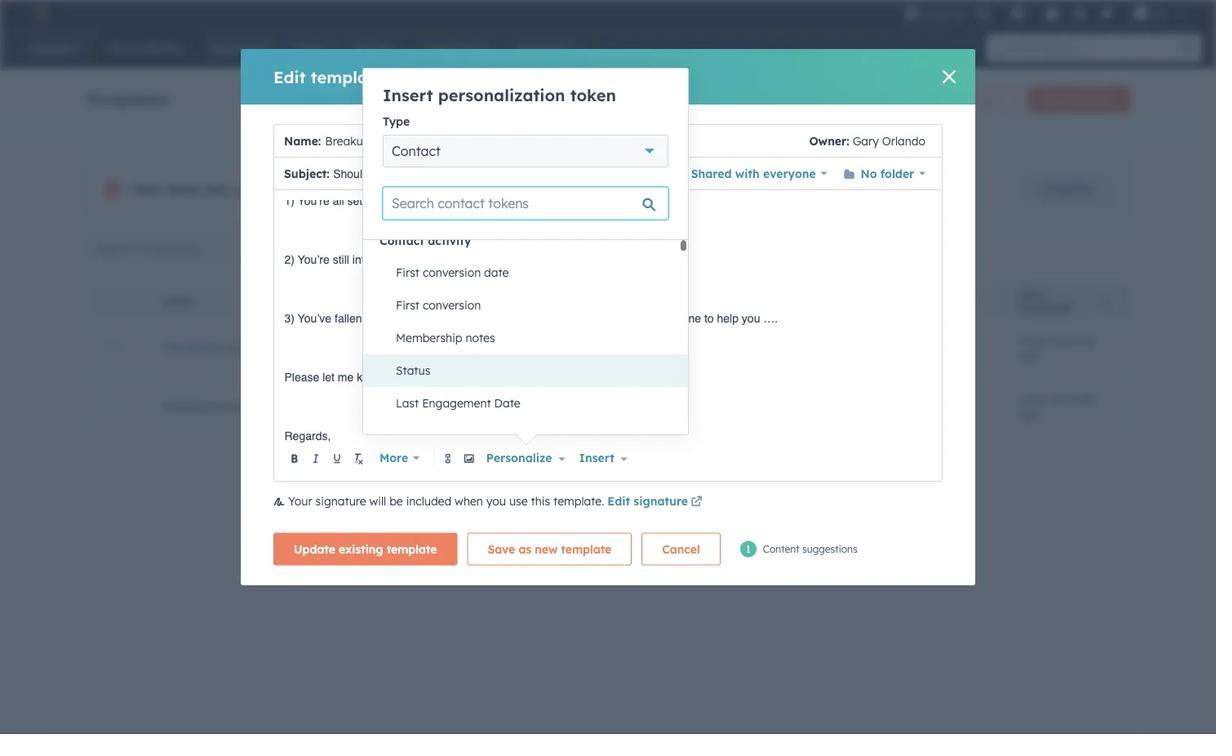 Task type: describe. For each thing, give the bounding box(es) containing it.
and left can't
[[365, 311, 384, 324]]

calling icon image
[[977, 6, 991, 21]]

none field containing contact activity
[[363, 167, 688, 734]]

created inside button
[[917, 296, 963, 308]]

no
[[861, 166, 878, 180]]

first for first conversion date
[[396, 265, 420, 280]]

and left the in
[[450, 311, 469, 324]]

5 inside templates banner
[[787, 92, 794, 107]]

new
[[535, 542, 558, 556]]

new template button
[[1029, 87, 1131, 113]]

should
[[333, 167, 369, 180]]

membership notes
[[396, 331, 495, 345]]

template right 'new'
[[561, 542, 612, 556]]

contact for contact activity
[[380, 234, 425, 248]]

breakup email - sample template link
[[163, 399, 358, 413]]

1 horizontal spatial upgrade
[[1044, 182, 1094, 196]]

you've
[[298, 311, 332, 324]]

out
[[299, 181, 321, 198]]

0 horizontal spatial get
[[415, 311, 431, 324]]

0 horizontal spatial i
[[372, 167, 375, 180]]

none text field inside edit template dialog
[[285, 51, 933, 445]]

1 vertical spatial let
[[323, 370, 335, 383]]

everyone
[[764, 166, 816, 180]]

membership notes button
[[380, 322, 688, 354]]

link opens in a new window image inside the edit signature "link"
[[691, 497, 703, 508]]

new folder
[[872, 94, 922, 106]]

update
[[294, 542, 336, 556]]

created for has
[[233, 181, 283, 198]]

bothering
[[508, 193, 556, 206]]

Should I stay or should I go? text field
[[333, 164, 663, 183]]

follows
[[312, 340, 354, 355]]

date for date modified
[[1020, 290, 1045, 302]]

1 horizontal spatial with
[[564, 182, 587, 197]]

has
[[205, 181, 229, 198]]

edit template
[[274, 67, 384, 87]]

edit for edit signature
[[608, 494, 630, 508]]

new template
[[1043, 94, 1107, 106]]

starter.
[[649, 182, 688, 197]]

cancel
[[663, 542, 701, 556]]

one
[[419, 370, 438, 383]]

to left worry! in the bottom of the page
[[516, 370, 525, 383]]

3) you've fallen and can't get up and in that case let me know and i'll call someone to help you ….
[[285, 311, 778, 324]]

your for your signature will be included when you use this template.
[[288, 494, 313, 508]]

personalize button
[[480, 445, 569, 471]]

but
[[406, 252, 422, 265]]

and right ____
[[418, 193, 437, 206]]

….
[[764, 311, 778, 324]]

1 vertical spatial should
[[447, 193, 480, 206]]

new for new template
[[1043, 94, 1063, 106]]

or
[[403, 167, 413, 180]]

0 vertical spatial me
[[549, 311, 565, 324]]

haven't
[[425, 252, 462, 265]]

contact for contact
[[392, 143, 441, 159]]

worry!
[[529, 370, 560, 383]]

date modified button
[[1000, 282, 1131, 318]]

template up type
[[311, 67, 384, 87]]

to right time
[[531, 252, 541, 265]]

search image
[[1183, 42, 1194, 54]]

of inside templates banner
[[773, 92, 784, 107]]

regards,
[[285, 429, 331, 442]]

all
[[333, 193, 344, 206]]

1 vertical spatial know
[[357, 370, 384, 383]]

analyze button
[[946, 87, 1019, 113]]

first conversion
[[396, 298, 481, 312]]

last
[[396, 396, 419, 410]]

edit signature link
[[608, 493, 706, 512]]

please let me know which one as i'm starting to worry!
[[285, 370, 560, 383]]

settings link
[[1070, 4, 1090, 22]]

marketplaces image
[[1011, 7, 1026, 22]]

starting
[[475, 370, 513, 383]]

last engagement date button
[[380, 387, 688, 420]]

help image
[[1045, 7, 1060, 22]]

new for new folder
[[872, 94, 892, 106]]

which
[[387, 370, 416, 383]]

0 vertical spatial you
[[742, 311, 761, 324]]

should inside subject: should i stay or should i go?
[[416, 167, 450, 180]]

when
[[455, 494, 483, 508]]

update existing template
[[294, 542, 437, 556]]

1 vertical spatial of
[[325, 181, 338, 198]]

Merge tag popover body search field
[[383, 187, 669, 220]]

more
[[380, 451, 408, 465]]

through
[[358, 340, 406, 355]]

upgrade inside menu
[[923, 7, 967, 21]]

interested
[[353, 252, 403, 265]]

1 vertical spatial me
[[338, 370, 354, 383]]

unlock
[[436, 182, 473, 197]]

and left i'll
[[598, 311, 617, 324]]

stay
[[378, 167, 399, 180]]

breakup
[[163, 399, 211, 413]]

date inside contact activity list box
[[495, 396, 521, 410]]

follow-
[[187, 340, 229, 355]]

any button
[[332, 233, 377, 265]]

had
[[465, 252, 484, 265]]

the follow-up email that follows through
[[163, 340, 406, 355]]

2 horizontal spatial i
[[453, 167, 456, 180]]

1 horizontal spatial know
[[568, 311, 595, 324]]

type
[[383, 114, 410, 129]]

shared with everyone
[[691, 166, 816, 180]]

cancel button
[[642, 533, 721, 566]]

will
[[370, 494, 387, 508]]

notifications button
[[1094, 0, 1121, 26]]

subject: should i stay or should i go?
[[284, 166, 478, 180]]

time
[[506, 252, 528, 265]]

i'm
[[457, 370, 472, 383]]

back
[[563, 252, 587, 265]]

insert personalization token
[[383, 85, 617, 105]]

0 horizontal spatial 5
[[342, 181, 350, 198]]

name
[[163, 296, 192, 308]]

folder for new folder
[[895, 94, 922, 106]]

any
[[333, 242, 355, 256]]

help button
[[1039, 0, 1067, 26]]

no folder
[[861, 166, 915, 180]]

templates banner
[[86, 82, 1131, 113]]

to right "back"
[[590, 252, 600, 265]]

0 vertical spatial get
[[544, 252, 560, 265]]

3)
[[285, 311, 295, 324]]

email
[[249, 340, 281, 355]]

abc
[[1152, 6, 1171, 20]]

Search HubSpot search field
[[987, 34, 1187, 62]]



Task type: vqa. For each thing, say whether or not it's contained in the screenshot.
column header
no



Task type: locate. For each thing, give the bounding box(es) containing it.
1 vertical spatial first
[[396, 298, 420, 312]]

0 horizontal spatial created
[[233, 181, 283, 198]]

1 vertical spatial you're
[[298, 252, 330, 265]]

folder right no
[[881, 166, 915, 180]]

settings image
[[1073, 7, 1087, 22]]

and
[[418, 193, 437, 206], [365, 311, 384, 324], [450, 311, 469, 324], [598, 311, 617, 324]]

0 horizontal spatial of
[[325, 181, 338, 198]]

1 horizontal spatial insert
[[579, 451, 615, 465]]

0 vertical spatial should
[[416, 167, 450, 180]]

of right "out"
[[325, 181, 338, 198]]

edit inside "link"
[[608, 494, 630, 508]]

that
[[484, 311, 503, 324], [285, 340, 308, 355]]

up
[[434, 311, 447, 324]]

with inside popup button
[[736, 166, 760, 180]]

1 vertical spatial 5
[[342, 181, 350, 198]]

edit up name:
[[274, 67, 306, 87]]

1 first from the top
[[396, 265, 420, 280]]

i inside text box
[[440, 193, 444, 206]]

edit template dialog
[[241, 49, 976, 585]]

conversion
[[423, 265, 481, 280], [423, 298, 481, 312]]

template inside popup button
[[1066, 94, 1107, 106]]

calling icon button
[[970, 2, 998, 24]]

membership
[[396, 331, 463, 345]]

owner: for owner:
[[288, 242, 326, 256]]

your team has created 2 out of 5 templates.
[[132, 181, 423, 198]]

first inside button
[[396, 298, 420, 312]]

0 horizontal spatial that
[[285, 340, 308, 355]]

me right case
[[549, 311, 565, 324]]

1 vertical spatial 2
[[287, 181, 295, 198]]

with right the shared
[[736, 166, 760, 180]]

0 vertical spatial edit
[[274, 67, 306, 87]]

0 vertical spatial 2
[[764, 92, 770, 107]]

know
[[568, 311, 595, 324], [357, 370, 384, 383]]

upgrade image
[[905, 7, 920, 22]]

you're
[[298, 193, 330, 206], [298, 252, 330, 265]]

fallen
[[335, 311, 362, 324]]

you're right '2)'
[[298, 252, 330, 265]]

0 horizontal spatial signature
[[316, 494, 366, 508]]

to
[[531, 252, 541, 265], [590, 252, 600, 265], [705, 311, 714, 324], [516, 370, 525, 383]]

new up owner: gary orlando
[[872, 94, 892, 106]]

5 up everyone
[[787, 92, 794, 107]]

-
[[250, 399, 255, 413]]

1 horizontal spatial let
[[534, 311, 546, 324]]

1 vertical spatial that
[[285, 340, 308, 355]]

let
[[534, 311, 546, 324], [323, 370, 335, 383]]

gary
[[853, 134, 880, 148]]

your inside edit template dialog
[[288, 494, 313, 508]]

with right the set
[[366, 193, 386, 206]]

0 vertical spatial you're
[[298, 193, 330, 206]]

insert up type
[[383, 85, 433, 105]]

signature inside "link"
[[634, 494, 688, 508]]

first conversion button
[[380, 289, 688, 322]]

0 vertical spatial know
[[568, 311, 595, 324]]

activity
[[428, 234, 471, 248]]

1 link opens in a new window image from the top
[[691, 493, 703, 512]]

insert button
[[569, 448, 638, 469]]

signature for your
[[316, 494, 366, 508]]

you left use
[[487, 494, 506, 508]]

email
[[215, 399, 247, 413]]

contact up or
[[392, 143, 441, 159]]

None text field
[[285, 51, 933, 445]]

you left ….
[[742, 311, 761, 324]]

0 horizontal spatial me
[[338, 370, 354, 383]]

2 inside templates banner
[[764, 92, 770, 107]]

first left up at left top
[[396, 298, 420, 312]]

the
[[163, 340, 184, 355]]

0 horizontal spatial let
[[323, 370, 335, 383]]

1 horizontal spatial date
[[889, 296, 915, 308]]

0 vertical spatial first
[[396, 265, 420, 280]]

1 horizontal spatial as
[[519, 542, 532, 556]]

conversion inside 'button'
[[423, 265, 481, 280]]

you
[[742, 311, 761, 324], [487, 494, 506, 508]]

first inside 'button'
[[396, 265, 420, 280]]

that right the in
[[484, 311, 503, 324]]

as left 'new'
[[519, 542, 532, 556]]

existing
[[339, 542, 383, 556]]

0 vertical spatial created
[[797, 92, 838, 107]]

hubspot image
[[29, 3, 49, 23]]

conversion for first conversion
[[423, 298, 481, 312]]

call
[[634, 311, 651, 324]]

descending sort. press to sort ascending. image
[[1105, 295, 1111, 306]]

0 horizontal spatial upgrade
[[923, 7, 967, 21]]

date created
[[889, 296, 963, 308]]

1 vertical spatial contact
[[380, 234, 425, 248]]

1 horizontal spatial edit
[[608, 494, 630, 508]]

with inside text box
[[366, 193, 386, 206]]

5
[[787, 92, 794, 107], [342, 181, 350, 198]]

templates
[[86, 89, 169, 109]]

template
[[305, 399, 358, 413]]

link opens in a new window image
[[691, 493, 703, 512], [691, 497, 703, 508]]

content suggestions
[[763, 543, 858, 555]]

conversion down first conversion date
[[423, 298, 481, 312]]

0 horizontal spatial insert
[[383, 85, 433, 105]]

use
[[510, 494, 528, 508]]

created
[[797, 92, 838, 107], [233, 181, 283, 198], [917, 296, 963, 308]]

in
[[472, 311, 481, 324]]

1 horizontal spatial of
[[773, 92, 784, 107]]

insert for insert personalization token
[[383, 85, 433, 105]]

last engagement date
[[396, 396, 521, 410]]

1)
[[285, 193, 295, 206]]

as left i'm
[[442, 370, 454, 383]]

1 horizontal spatial that
[[484, 311, 503, 324]]

personalization
[[438, 85, 566, 105]]

insert for insert
[[579, 451, 615, 465]]

of
[[773, 92, 784, 107], [325, 181, 338, 198]]

new down search hubspot search field
[[1043, 94, 1063, 106]]

your signature will be included when you use this template.
[[288, 494, 608, 508]]

your left team
[[132, 181, 163, 198]]

0 vertical spatial that
[[484, 311, 503, 324]]

0 horizontal spatial owner:
[[288, 242, 326, 256]]

0 vertical spatial owner:
[[810, 134, 850, 148]]

of up everyone
[[773, 92, 784, 107]]

1 vertical spatial get
[[415, 311, 431, 324]]

you're right 1) on the left top
[[298, 193, 330, 206]]

status
[[396, 363, 431, 378]]

folder inside button
[[895, 94, 922, 106]]

first conversion date button
[[380, 256, 688, 289]]

2 left "out"
[[287, 181, 295, 198]]

date inside date modified
[[1020, 290, 1045, 302]]

1 horizontal spatial me
[[549, 311, 565, 324]]

more
[[476, 182, 504, 197]]

personalize
[[487, 451, 553, 465]]

the
[[487, 252, 503, 265]]

folder for no folder
[[881, 166, 915, 180]]

folder inside popup button
[[881, 166, 915, 180]]

1 horizontal spatial signature
[[634, 494, 688, 508]]

signature up cancel
[[634, 494, 688, 508]]

contact inside popup button
[[392, 143, 441, 159]]

5 down should
[[342, 181, 350, 198]]

1 horizontal spatial your
[[288, 494, 313, 508]]

signature left will
[[316, 494, 366, 508]]

to left help
[[705, 311, 714, 324]]

close image
[[943, 70, 956, 83]]

me down "follows"
[[338, 370, 354, 383]]

0 horizontal spatial know
[[357, 370, 384, 383]]

1
[[747, 543, 751, 555]]

name:
[[284, 134, 321, 148]]

2 up "shared with everyone"
[[764, 92, 770, 107]]

0 horizontal spatial date
[[495, 396, 521, 410]]

new
[[872, 94, 892, 106], [1043, 94, 1063, 106]]

shared
[[691, 166, 732, 180]]

0 horizontal spatial your
[[132, 181, 163, 198]]

should down go?
[[447, 193, 480, 206]]

someone
[[655, 311, 702, 324]]

know left i'll
[[568, 311, 595, 324]]

1 horizontal spatial get
[[544, 252, 560, 265]]

team
[[167, 181, 201, 198]]

2 you're from the top
[[298, 252, 330, 265]]

folder up orlando at right
[[895, 94, 922, 106]]

edit for edit template
[[274, 67, 306, 87]]

you're for 2)
[[298, 252, 330, 265]]

2 of 5 created
[[764, 92, 838, 107]]

i left stay
[[372, 167, 375, 180]]

contact activity
[[380, 234, 471, 248]]

2 link opens in a new window image from the top
[[691, 497, 703, 508]]

date for date created
[[889, 296, 915, 308]]

0 horizontal spatial edit
[[274, 67, 306, 87]]

1 signature from the left
[[316, 494, 366, 508]]

owner: left gary
[[810, 134, 850, 148]]

date modified
[[1020, 290, 1073, 314]]

update existing template button
[[274, 533, 458, 566]]

should
[[416, 167, 450, 180], [447, 193, 480, 206]]

0 vertical spatial 5
[[787, 92, 794, 107]]

0 vertical spatial conversion
[[423, 265, 481, 280]]

1 you're from the top
[[298, 193, 330, 206]]

0 vertical spatial of
[[773, 92, 784, 107]]

owner: gary orlando
[[810, 134, 926, 148]]

1 horizontal spatial 5
[[787, 92, 794, 107]]

template.
[[554, 494, 605, 508]]

2 signature from the left
[[634, 494, 688, 508]]

0 vertical spatial let
[[534, 311, 546, 324]]

2)
[[285, 252, 295, 265]]

let right please
[[323, 370, 335, 383]]

0 horizontal spatial 2
[[287, 181, 295, 198]]

0 horizontal spatial as
[[442, 370, 454, 383]]

0 horizontal spatial with
[[366, 193, 386, 206]]

meet
[[603, 252, 628, 265]]

insert up template.
[[579, 451, 615, 465]]

status button
[[380, 354, 688, 387]]

1 horizontal spatial you
[[742, 311, 761, 324]]

content
[[763, 543, 800, 555]]

1 vertical spatial your
[[288, 494, 313, 508]]

2 horizontal spatial with
[[736, 166, 760, 180]]

1 new from the left
[[872, 94, 892, 106]]

____
[[389, 193, 415, 206]]

first
[[396, 265, 420, 280], [396, 298, 420, 312]]

get left "back"
[[544, 252, 560, 265]]

edit right template.
[[608, 494, 630, 508]]

as inside the save as new template button
[[519, 542, 532, 556]]

1 horizontal spatial new
[[1043, 94, 1063, 106]]

i left go?
[[453, 167, 456, 180]]

conversion down haven't
[[423, 265, 481, 280]]

template down search hubspot search field
[[1066, 94, 1107, 106]]

0 vertical spatial your
[[132, 181, 163, 198]]

the follow-up email that follows through link
[[163, 340, 406, 355]]

first for first conversion
[[396, 298, 420, 312]]

template
[[311, 67, 384, 87], [1066, 94, 1107, 106], [387, 542, 437, 556], [561, 542, 612, 556]]

contact up but
[[380, 234, 425, 248]]

up
[[229, 340, 245, 355]]

new inside popup button
[[1043, 94, 1063, 106]]

please
[[285, 370, 320, 383]]

1 conversion from the top
[[423, 265, 481, 280]]

1 vertical spatial insert
[[579, 451, 615, 465]]

descending sort. press to sort ascending. element
[[1105, 295, 1111, 309]]

help
[[717, 311, 739, 324]]

breakup email - sample template
[[163, 399, 358, 413]]

know down through
[[357, 370, 384, 383]]

2 new from the left
[[1043, 94, 1063, 106]]

save
[[488, 542, 516, 556]]

should right or
[[416, 167, 450, 180]]

created for 5
[[797, 92, 838, 107]]

unlock more templates with crm suite starter.
[[436, 182, 688, 197]]

your up update
[[288, 494, 313, 508]]

0 vertical spatial contact
[[392, 143, 441, 159]]

None text field
[[321, 125, 810, 157]]

0 horizontal spatial new
[[872, 94, 892, 106]]

signature for edit
[[634, 494, 688, 508]]

1 vertical spatial you
[[487, 494, 506, 508]]

1 vertical spatial edit
[[608, 494, 630, 508]]

2 horizontal spatial created
[[917, 296, 963, 308]]

1 horizontal spatial 2
[[764, 92, 770, 107]]

template down be
[[387, 542, 437, 556]]

2 horizontal spatial date
[[1020, 290, 1045, 302]]

with left crm at the top of page
[[564, 182, 587, 197]]

0 vertical spatial folder
[[895, 94, 922, 106]]

let right case
[[534, 311, 546, 324]]

Search search field
[[86, 233, 278, 265]]

get left up at left top
[[415, 311, 431, 324]]

2 first from the top
[[396, 298, 420, 312]]

orlando
[[883, 134, 926, 148]]

token
[[571, 85, 617, 105]]

None field
[[363, 167, 688, 734]]

1 horizontal spatial i
[[440, 193, 444, 206]]

owner: for owner: gary orlando
[[810, 134, 850, 148]]

you're for 1)
[[298, 193, 330, 206]]

subject:
[[284, 166, 330, 180]]

0 vertical spatial as
[[442, 370, 454, 383]]

save as new template
[[488, 542, 612, 556]]

1 horizontal spatial created
[[797, 92, 838, 107]]

1 vertical spatial created
[[233, 181, 283, 198]]

0 horizontal spatial you
[[487, 494, 506, 508]]

1 vertical spatial owner:
[[288, 242, 326, 256]]

new folder button
[[858, 87, 936, 113]]

stop
[[484, 193, 505, 206]]

that up please
[[285, 340, 308, 355]]

owner: left 'still'
[[288, 242, 326, 256]]

get
[[544, 252, 560, 265], [415, 311, 431, 324]]

owner:
[[810, 134, 850, 148], [288, 242, 326, 256]]

notifications image
[[1100, 7, 1115, 22]]

conversion inside button
[[423, 298, 481, 312]]

contact activity list box
[[363, 256, 688, 734]]

none text field containing 1) you're all set with ____ and i should stop bothering you.
[[285, 51, 933, 445]]

gary orlando image
[[1134, 6, 1149, 20]]

that inside edit template dialog
[[484, 311, 503, 324]]

menu
[[903, 0, 1197, 26]]

1 vertical spatial as
[[519, 542, 532, 556]]

1 vertical spatial conversion
[[423, 298, 481, 312]]

set
[[348, 193, 363, 206]]

yet.
[[632, 252, 650, 265]]

owner: inside edit template dialog
[[810, 134, 850, 148]]

date created button
[[869, 282, 1000, 318]]

1 vertical spatial upgrade
[[1044, 182, 1094, 196]]

first down but
[[396, 265, 420, 280]]

i right ____
[[440, 193, 444, 206]]

conversion for first conversion date
[[423, 265, 481, 280]]

insert inside button
[[579, 451, 615, 465]]

0 vertical spatial insert
[[383, 85, 433, 105]]

your for your team has created 2 out of 5 templates.
[[132, 181, 163, 198]]

me
[[549, 311, 565, 324], [338, 370, 354, 383]]

1 vertical spatial folder
[[881, 166, 915, 180]]

created inside templates banner
[[797, 92, 838, 107]]

new inside button
[[872, 94, 892, 106]]

2 conversion from the top
[[423, 298, 481, 312]]

0 vertical spatial upgrade
[[923, 7, 967, 21]]

sample
[[259, 399, 301, 413]]

marketplaces button
[[1001, 0, 1036, 26]]

menu containing abc
[[903, 0, 1197, 26]]

2 vertical spatial created
[[917, 296, 963, 308]]

1 horizontal spatial owner:
[[810, 134, 850, 148]]



